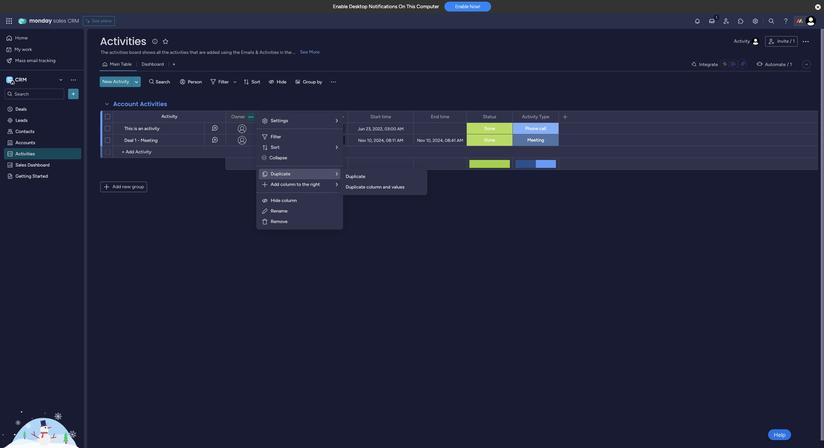 Task type: vqa. For each thing, say whether or not it's contained in the screenshot.
the topmost 7 SP
no



Task type: locate. For each thing, give the bounding box(es) containing it.
activity right new
[[113, 79, 129, 85]]

duplicate up 'duplicate column and values'
[[346, 174, 365, 180]]

the
[[101, 50, 108, 55]]

start
[[371, 114, 381, 120]]

duplicate left "and" in the top left of the page
[[346, 185, 365, 190]]

list arrow image for add column to the right
[[336, 183, 338, 187]]

1 horizontal spatial time
[[440, 114, 449, 120]]

1 vertical spatial 1
[[790, 62, 792, 67]]

2 time from the left
[[440, 114, 449, 120]]

1 horizontal spatial meeting
[[527, 138, 544, 143]]

1 right automate
[[790, 62, 792, 67]]

0 vertical spatial /
[[790, 38, 792, 44]]

list arrow image
[[336, 145, 338, 150], [336, 172, 338, 177]]

1 vertical spatial list arrow image
[[336, 183, 338, 187]]

new
[[122, 184, 131, 190]]

hide for hide column
[[271, 198, 281, 204]]

activity up phone
[[522, 114, 538, 120]]

0 vertical spatial list arrow image
[[336, 145, 338, 150]]

1
[[793, 38, 795, 44], [790, 62, 792, 67], [135, 138, 136, 143]]

list arrow image left column information image
[[336, 119, 338, 123]]

0 vertical spatial sort
[[252, 79, 260, 85]]

column for to
[[280, 182, 296, 188]]

add inside menu
[[271, 182, 279, 188]]

0 vertical spatial hide
[[277, 79, 287, 85]]

1 horizontal spatial nov
[[417, 138, 425, 143]]

filter image
[[262, 134, 268, 141]]

board
[[129, 50, 141, 55]]

0 vertical spatial 1
[[793, 38, 795, 44]]

nov for nov 10, 2024, 08:11 am
[[358, 138, 366, 143]]

lottie animation element
[[0, 382, 84, 449]]

list box
[[0, 102, 84, 271]]

1 list arrow image from the top
[[336, 119, 338, 123]]

1 horizontal spatial filter
[[271, 134, 281, 140]]

the inside menu
[[302, 182, 309, 188]]

1 horizontal spatial this
[[407, 4, 415, 10]]

1 horizontal spatial 1
[[790, 62, 792, 67]]

0 vertical spatial dashboard
[[142, 62, 164, 67]]

filter right the filter image on the top left
[[271, 134, 281, 140]]

1 inside button
[[793, 38, 795, 44]]

see
[[92, 18, 100, 24], [300, 49, 308, 55]]

add column to the right
[[271, 182, 320, 188]]

time for start time
[[382, 114, 391, 120]]

see more
[[300, 49, 320, 55]]

am for nov 10, 2024, 08:11 am
[[397, 138, 404, 143]]

nov down jun
[[358, 138, 366, 143]]

0 vertical spatial list arrow image
[[336, 119, 338, 123]]

crm right sales
[[68, 17, 79, 25]]

this right "on"
[[407, 4, 415, 10]]

enable
[[333, 4, 348, 10], [455, 4, 469, 9]]

more
[[309, 49, 320, 55]]

add column to the right image
[[262, 182, 268, 188]]

table
[[121, 62, 132, 67]]

option
[[0, 103, 84, 104]]

1 for invite / 1
[[793, 38, 795, 44]]

emails settings image
[[752, 18, 759, 24]]

select product image
[[6, 18, 13, 24]]

crm right 'workspace' icon
[[15, 77, 27, 83]]

menu
[[256, 113, 343, 230]]

crm
[[68, 17, 79, 25], [15, 77, 27, 83]]

meeting down "activity"
[[141, 138, 158, 143]]

my work
[[14, 47, 32, 52]]

10, for nov 10, 2024, 08:41 am
[[426, 138, 432, 143]]

2022,
[[373, 127, 384, 131]]

1 vertical spatial /
[[787, 62, 789, 67]]

see inside 'button'
[[92, 18, 100, 24]]

activities down 'v2 search' image
[[140, 100, 167, 108]]

1 10, from the left
[[367, 138, 373, 143]]

time
[[382, 114, 391, 120], [440, 114, 449, 120]]

0 horizontal spatial sort
[[252, 79, 260, 85]]

enable left "now!"
[[455, 4, 469, 9]]

search everything image
[[768, 18, 775, 24]]

automate / 1
[[765, 62, 792, 67]]

2024, left 08:41
[[433, 138, 444, 143]]

am right 08:41
[[457, 138, 463, 143]]

activities inside list box
[[15, 151, 35, 157]]

meeting down phone call
[[527, 138, 544, 143]]

1 vertical spatial dashboard
[[27, 162, 50, 168]]

meeting
[[527, 138, 544, 143], [141, 138, 158, 143]]

leads
[[15, 117, 28, 123]]

see left plans
[[92, 18, 100, 24]]

activity down apps image
[[734, 38, 750, 44]]

0 horizontal spatial -
[[138, 138, 140, 143]]

1 horizontal spatial add
[[271, 182, 279, 188]]

mass email tracking button
[[4, 55, 71, 66]]

mass
[[15, 58, 26, 63]]

0 horizontal spatial /
[[787, 62, 789, 67]]

0 horizontal spatial filter
[[218, 79, 229, 85]]

0 vertical spatial filter
[[218, 79, 229, 85]]

options image
[[802, 38, 810, 45], [70, 91, 77, 97], [249, 111, 253, 123], [339, 111, 343, 123]]

1 horizontal spatial 10,
[[426, 138, 432, 143]]

2 nov from the left
[[417, 138, 425, 143]]

/ inside button
[[790, 38, 792, 44]]

activities
[[109, 50, 128, 55], [170, 50, 189, 55]]

1 done from the top
[[484, 126, 495, 132]]

1 horizontal spatial enable
[[455, 4, 469, 9]]

+ Add Activity  text field
[[116, 148, 223, 156]]

nov left 08:41
[[417, 138, 425, 143]]

1 vertical spatial filter
[[271, 134, 281, 140]]

Activities field
[[98, 34, 148, 49]]

/ right automate
[[787, 62, 789, 67]]

2 10, from the left
[[426, 138, 432, 143]]

0 horizontal spatial nov
[[358, 138, 366, 143]]

1 vertical spatial done
[[484, 138, 495, 143]]

now!
[[470, 4, 480, 9]]

2 activities from the left
[[170, 50, 189, 55]]

v2 search image
[[149, 78, 154, 86]]

see more link
[[299, 49, 320, 56]]

list arrow image for sort
[[336, 145, 338, 150]]

2 horizontal spatial 1
[[793, 38, 795, 44]]

jun
[[358, 127, 365, 131]]

getting
[[15, 173, 31, 179]]

computer
[[417, 4, 439, 10]]

inbox image
[[709, 18, 715, 24]]

/
[[790, 38, 792, 44], [787, 62, 789, 67]]

jun 23, 2022, 03:00 am
[[358, 127, 404, 131]]

0 horizontal spatial time
[[382, 114, 391, 120]]

hide for hide
[[277, 79, 287, 85]]

duplicate right duplicate image
[[271, 171, 290, 177]]

0 horizontal spatial enable
[[333, 4, 348, 10]]

10, left 08:41
[[426, 138, 432, 143]]

0 horizontal spatial activities
[[109, 50, 128, 55]]

column left "and" in the top left of the page
[[367, 185, 382, 190]]

remove image
[[262, 219, 268, 225]]

workspace options image
[[70, 77, 77, 83]]

an
[[138, 126, 143, 132]]

2 2024, from the left
[[433, 138, 444, 143]]

1 vertical spatial this
[[124, 126, 133, 132]]

add to favorites image
[[162, 38, 169, 45]]

1 right the deal
[[135, 138, 136, 143]]

0 horizontal spatial 2024,
[[374, 138, 385, 143]]

my
[[14, 47, 21, 52]]

/ for invite
[[790, 38, 792, 44]]

the right to at top
[[302, 182, 309, 188]]

1 horizontal spatial sort
[[271, 145, 280, 150]]

sort right arrow down icon
[[252, 79, 260, 85]]

/ for automate
[[787, 62, 789, 67]]

activity inside 'button'
[[113, 79, 129, 85]]

time right end
[[440, 114, 449, 120]]

1 time from the left
[[382, 114, 391, 120]]

dashboard up started on the left of page
[[27, 162, 50, 168]]

time right the start at the left of the page
[[382, 114, 391, 120]]

Owner field
[[230, 113, 247, 121]]

on
[[399, 4, 405, 10]]

1 vertical spatial see
[[300, 49, 308, 55]]

1 horizontal spatial /
[[790, 38, 792, 44]]

10, down "23,"
[[367, 138, 373, 143]]

list arrow image for settings
[[336, 119, 338, 123]]

dashboard down shows
[[142, 62, 164, 67]]

0 vertical spatial done
[[484, 126, 495, 132]]

hide left group by popup button
[[277, 79, 287, 85]]

filter inside popup button
[[218, 79, 229, 85]]

list arrow image
[[336, 119, 338, 123], [336, 183, 338, 187]]

/ right invite
[[790, 38, 792, 44]]

time inside end time field
[[440, 114, 449, 120]]

0 horizontal spatial add
[[113, 184, 121, 190]]

crm inside "workspace selection" element
[[15, 77, 27, 83]]

1 right invite
[[793, 38, 795, 44]]

column
[[280, 182, 296, 188], [367, 185, 382, 190], [282, 198, 297, 204]]

this left is
[[124, 126, 133, 132]]

lottie animation image
[[0, 382, 84, 449]]

enable left desktop on the top left of page
[[333, 4, 348, 10]]

see plans button
[[83, 16, 115, 26]]

deal
[[124, 138, 133, 143]]

activities inside field
[[140, 100, 167, 108]]

2 list arrow image from the top
[[336, 172, 338, 177]]

activities
[[100, 34, 146, 49], [259, 50, 279, 55], [140, 100, 167, 108], [15, 151, 35, 157]]

1 horizontal spatial 2024,
[[433, 138, 444, 143]]

-
[[303, 126, 305, 131], [138, 138, 140, 143]]

sort right the sort icon
[[271, 145, 280, 150]]

2024, down 2022,
[[374, 138, 385, 143]]

am for nov 10, 2024, 08:41 am
[[457, 138, 463, 143]]

sort button
[[241, 77, 264, 87]]

accounts
[[15, 140, 35, 145]]

am
[[397, 127, 404, 131], [397, 138, 404, 143], [457, 138, 463, 143]]

0 vertical spatial crm
[[68, 17, 79, 25]]

activities down accounts
[[15, 151, 35, 157]]

list arrow image right right
[[336, 183, 338, 187]]

1 horizontal spatial activities
[[170, 50, 189, 55]]

hide right hide column icon on the left top of the page
[[271, 198, 281, 204]]

remove
[[271, 219, 288, 225]]

group
[[132, 184, 144, 190]]

see left more
[[300, 49, 308, 55]]

end time
[[431, 114, 449, 120]]

0 horizontal spatial crm
[[15, 77, 27, 83]]

hide inside popup button
[[277, 79, 287, 85]]

settings
[[271, 118, 288, 124]]

End time field
[[429, 113, 451, 121]]

1 horizontal spatial -
[[303, 126, 305, 131]]

0 horizontal spatial see
[[92, 18, 100, 24]]

activities up main table button
[[109, 50, 128, 55]]

dashboard
[[142, 62, 164, 67], [27, 162, 50, 168]]

23,
[[366, 127, 372, 131]]

started
[[32, 173, 48, 179]]

dashboard inside list box
[[27, 162, 50, 168]]

2 list arrow image from the top
[[336, 183, 338, 187]]

am right 03:00
[[397, 127, 404, 131]]

10,
[[367, 138, 373, 143], [426, 138, 432, 143]]

tracking
[[39, 58, 56, 63]]

activities up add view icon
[[170, 50, 189, 55]]

notifications image
[[694, 18, 701, 24]]

1 vertical spatial list arrow image
[[336, 172, 338, 177]]

add left new
[[113, 184, 121, 190]]

1 horizontal spatial dashboard
[[142, 62, 164, 67]]

duplicate column and values
[[346, 185, 405, 190]]

0 vertical spatial see
[[92, 18, 100, 24]]

time inside 'start time' field
[[382, 114, 391, 120]]

list box containing deals
[[0, 102, 84, 271]]

settings image
[[262, 118, 268, 124]]

add inside button
[[113, 184, 121, 190]]

enable inside button
[[455, 4, 469, 9]]

activity
[[734, 38, 750, 44], [113, 79, 129, 85], [161, 114, 177, 119], [522, 114, 538, 120]]

enable desktop notifications on this computer
[[333, 4, 439, 10]]

1 2024, from the left
[[374, 138, 385, 143]]

this is an activity
[[124, 126, 160, 132]]

0 horizontal spatial dashboard
[[27, 162, 50, 168]]

hide column image
[[262, 198, 268, 204]]

1 horizontal spatial see
[[300, 49, 308, 55]]

end
[[431, 114, 439, 120]]

1 vertical spatial crm
[[15, 77, 27, 83]]

activities up board
[[100, 34, 146, 49]]

filter
[[218, 79, 229, 85], [271, 134, 281, 140]]

1 list arrow image from the top
[[336, 145, 338, 150]]

workspace selection element
[[6, 76, 28, 85]]

rename image
[[262, 208, 268, 215]]

1 vertical spatial sort
[[271, 145, 280, 150]]

am right 08:11 at the left top
[[397, 138, 404, 143]]

added
[[207, 50, 220, 55]]

1 vertical spatial hide
[[271, 198, 281, 204]]

1 nov from the left
[[358, 138, 366, 143]]

duplicate
[[271, 171, 290, 177], [346, 174, 365, 180], [346, 185, 365, 190]]

activity inside popup button
[[734, 38, 750, 44]]

add right add column to the right image
[[271, 182, 279, 188]]

2 vertical spatial 1
[[135, 138, 136, 143]]

filter left arrow down icon
[[218, 79, 229, 85]]

the right all
[[162, 50, 169, 55]]

see plans
[[92, 18, 112, 24]]

home
[[15, 35, 28, 41]]

person
[[188, 79, 202, 85]]

apps image
[[738, 18, 744, 24]]

activity down account activities field
[[161, 114, 177, 119]]

column information image
[[339, 114, 344, 120]]

03:00
[[385, 127, 396, 131]]

0 horizontal spatial 10,
[[367, 138, 373, 143]]

nov 10, 2024, 08:11 am
[[358, 138, 404, 143]]

0 vertical spatial -
[[303, 126, 305, 131]]

column left to at top
[[280, 182, 296, 188]]

main table
[[110, 62, 132, 67]]



Task type: describe. For each thing, give the bounding box(es) containing it.
status
[[483, 114, 496, 120]]

main
[[110, 62, 120, 67]]

2024, for 08:41
[[433, 138, 444, 143]]

all
[[157, 50, 161, 55]]

start time
[[371, 114, 391, 120]]

c
[[8, 77, 11, 83]]

Account Activities field
[[112, 100, 169, 109]]

Start time field
[[369, 113, 393, 121]]

filter button
[[208, 77, 239, 87]]

2024, for 08:11
[[374, 138, 385, 143]]

new activity button
[[100, 77, 132, 87]]

duplicate image
[[262, 171, 268, 178]]

contacts
[[15, 129, 34, 134]]

new activity
[[102, 79, 129, 85]]

1 vertical spatial -
[[138, 138, 140, 143]]

rename
[[271, 209, 288, 214]]

account activities
[[113, 100, 167, 108]]

help
[[774, 432, 786, 439]]

add for add new group
[[113, 184, 121, 190]]

right
[[310, 182, 320, 188]]

Status field
[[481, 113, 498, 121]]

invite / 1
[[778, 38, 795, 44]]

sort inside popup button
[[252, 79, 260, 85]]

Activity Type field
[[521, 113, 551, 121]]

dapulse integrations image
[[692, 62, 697, 67]]

are
[[199, 50, 206, 55]]

is
[[134, 126, 137, 132]]

enable now! button
[[444, 2, 491, 12]]

in
[[280, 50, 284, 55]]

sort image
[[262, 144, 268, 151]]

08:41
[[445, 138, 456, 143]]

emails
[[241, 50, 254, 55]]

see for see plans
[[92, 18, 100, 24]]

by
[[317, 79, 322, 85]]

0 horizontal spatial meeting
[[141, 138, 158, 143]]

help image
[[783, 18, 789, 24]]

page.
[[293, 50, 304, 55]]

sales
[[53, 17, 66, 25]]

the right using
[[233, 50, 240, 55]]

add for add column to the right
[[271, 182, 279, 188]]

Search field
[[154, 77, 174, 87]]

nov for nov 10, 2024, 08:41 am
[[417, 138, 425, 143]]

deals
[[15, 106, 27, 112]]

invite
[[778, 38, 789, 44]]

activity type
[[522, 114, 550, 120]]

&
[[255, 50, 258, 55]]

angle down image
[[135, 79, 138, 84]]

activities right &
[[259, 50, 279, 55]]

enable for enable desktop notifications on this computer
[[333, 4, 348, 10]]

phone
[[525, 126, 538, 132]]

integrate
[[699, 62, 718, 67]]

show board description image
[[151, 38, 159, 45]]

invite / 1 button
[[765, 36, 798, 47]]

account
[[113, 100, 138, 108]]

08:11
[[386, 138, 396, 143]]

1 activities from the left
[[109, 50, 128, 55]]

main table button
[[100, 59, 137, 70]]

work
[[22, 47, 32, 52]]

call
[[539, 126, 546, 132]]

add view image
[[173, 62, 175, 67]]

arrow down image
[[231, 78, 239, 86]]

Search in workspace field
[[14, 90, 55, 98]]

mass email tracking
[[15, 58, 56, 63]]

help button
[[768, 430, 791, 441]]

sales
[[15, 162, 26, 168]]

workspace image
[[6, 76, 13, 84]]

christina overa image
[[806, 16, 816, 26]]

0 vertical spatial this
[[407, 4, 415, 10]]

email
[[27, 58, 38, 63]]

owner
[[231, 114, 245, 120]]

menu image
[[330, 79, 337, 85]]

plans
[[101, 18, 112, 24]]

list arrow image for duplicate
[[336, 172, 338, 177]]

using
[[221, 50, 232, 55]]

group by button
[[292, 77, 326, 87]]

that
[[190, 50, 198, 55]]

enable now!
[[455, 4, 480, 9]]

automate
[[765, 62, 786, 67]]

2 done from the top
[[484, 138, 495, 143]]

notifications
[[369, 4, 398, 10]]

my work button
[[4, 44, 71, 55]]

public dashboard image
[[7, 162, 13, 168]]

to
[[297, 182, 301, 188]]

sales dashboard
[[15, 162, 50, 168]]

and
[[383, 185, 391, 190]]

time for end time
[[440, 114, 449, 120]]

column for and
[[367, 185, 382, 190]]

dashboard inside button
[[142, 62, 164, 67]]

1 for automate / 1
[[790, 62, 792, 67]]

type
[[539, 114, 550, 120]]

new
[[102, 79, 112, 85]]

column up rename
[[282, 198, 297, 204]]

activity
[[144, 126, 160, 132]]

the activities board shows all the activities that are added using the emails & activities in the page.
[[101, 50, 304, 55]]

0 horizontal spatial 1
[[135, 138, 136, 143]]

v2 collapse column outline image
[[262, 155, 267, 161]]

public board image
[[7, 173, 13, 179]]

dapulse close image
[[815, 4, 821, 11]]

menu containing settings
[[256, 113, 343, 230]]

see for see more
[[300, 49, 308, 55]]

0 horizontal spatial this
[[124, 126, 133, 132]]

desktop
[[349, 4, 368, 10]]

1 image
[[714, 13, 720, 21]]

getting started
[[15, 173, 48, 179]]

options image
[[550, 111, 554, 123]]

dashboard button
[[137, 59, 169, 70]]

collapse
[[269, 155, 287, 161]]

1 horizontal spatial crm
[[68, 17, 79, 25]]

hide button
[[266, 77, 290, 87]]

group by
[[303, 79, 322, 85]]

phone call
[[525, 126, 546, 132]]

sort inside menu
[[271, 145, 280, 150]]

deal 1 - meeting
[[124, 138, 158, 143]]

am for jun 23, 2022, 03:00 am
[[397, 127, 404, 131]]

activity button
[[732, 36, 763, 47]]

add new group button
[[100, 182, 147, 192]]

enable for enable now!
[[455, 4, 469, 9]]

nov 10, 2024, 08:41 am
[[417, 138, 463, 143]]

the right in
[[285, 50, 292, 55]]

10, for nov 10, 2024, 08:11 am
[[367, 138, 373, 143]]

values
[[392, 185, 405, 190]]

activity inside field
[[522, 114, 538, 120]]

autopilot image
[[757, 60, 763, 68]]

monday
[[29, 17, 52, 25]]

add new group
[[113, 184, 144, 190]]

group
[[303, 79, 316, 85]]

hide column
[[271, 198, 297, 204]]

invite members image
[[723, 18, 730, 24]]

collapse board header image
[[804, 62, 809, 67]]



